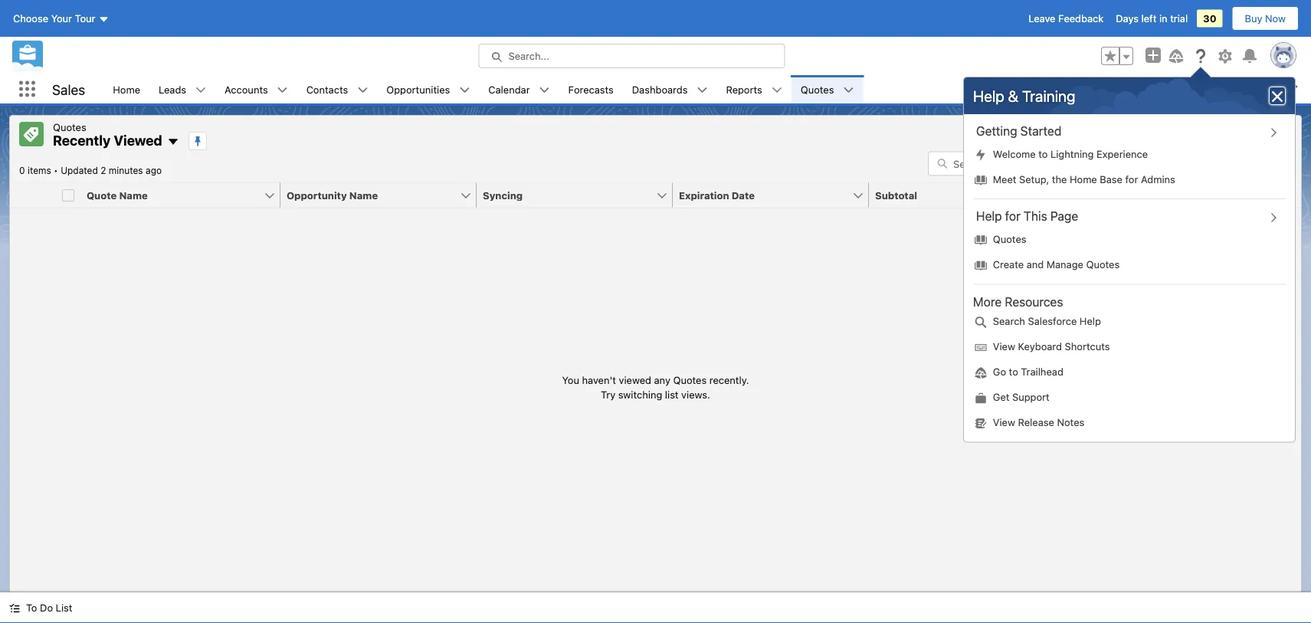 Task type: vqa. For each thing, say whether or not it's contained in the screenshot.
EMAIL,
no



Task type: describe. For each thing, give the bounding box(es) containing it.
list view controls image
[[1115, 151, 1149, 176]]

help for this page
[[977, 209, 1079, 224]]

do
[[40, 602, 53, 614]]

display as table image
[[1152, 151, 1186, 176]]

help & training dialog
[[964, 77, 1296, 442]]

dashboards list item
[[623, 75, 717, 103]]

home inside help & training dialog
[[1070, 173, 1098, 185]]

cell inside "recently viewed|quotes|list view" element
[[56, 183, 80, 208]]

get support link
[[964, 385, 1296, 411]]

quote name
[[87, 189, 148, 201]]

calendar
[[489, 84, 530, 95]]

view release notes
[[993, 417, 1085, 428]]

quotes inside list item
[[801, 84, 834, 95]]

leave feedback
[[1029, 13, 1104, 24]]

create and manage quotes
[[993, 259, 1120, 270]]

text default image inside getting started button
[[1269, 127, 1280, 138]]

leave
[[1029, 13, 1056, 24]]

text default image inside go to trailhead link
[[975, 367, 987, 379]]

create
[[993, 259, 1024, 270]]

list containing search salesforce help
[[964, 309, 1296, 436]]

Search Recently Viewed list view. search field
[[928, 151, 1112, 176]]

create and manage quotes link
[[964, 252, 1296, 278]]

quote name element
[[80, 183, 290, 208]]

view for view release notes
[[993, 417, 1016, 428]]

leads list item
[[150, 75, 215, 103]]

feedback
[[1059, 13, 1104, 24]]

search salesforce help link
[[964, 309, 1296, 335]]

salesforce
[[1028, 315, 1077, 327]]

&
[[1009, 87, 1019, 105]]

notes
[[1058, 417, 1085, 428]]

opportunities list item
[[377, 75, 479, 103]]

text default image inside help for this page button
[[1269, 212, 1280, 223]]

base
[[1100, 173, 1123, 185]]

syncing element
[[477, 183, 682, 208]]

this
[[1024, 209, 1048, 224]]

buy now button
[[1232, 6, 1299, 31]]

1 horizontal spatial quotes link
[[964, 227, 1296, 252]]

forecasts
[[568, 84, 614, 95]]

switching
[[619, 389, 663, 400]]

dashboards link
[[623, 75, 697, 103]]

opportunity
[[287, 189, 347, 201]]

list
[[56, 602, 72, 614]]

0 items • updated 2 minutes ago
[[19, 165, 162, 176]]

resources
[[1005, 294, 1064, 309]]

get support
[[993, 391, 1050, 403]]

recently.
[[710, 374, 749, 385]]

action image
[[1262, 183, 1302, 207]]

view keyboard shortcuts
[[993, 341, 1110, 352]]

choose your tour button
[[12, 6, 110, 31]]

forecasts link
[[559, 75, 623, 103]]

to for lightning
[[1039, 148, 1048, 159]]

total
[[1072, 189, 1096, 201]]

name for quote name
[[119, 189, 148, 201]]

trailhead
[[1021, 366, 1064, 378]]

trial
[[1171, 13, 1188, 24]]

opportunity name element
[[281, 183, 486, 208]]

item number element
[[10, 183, 56, 208]]

try
[[601, 389, 616, 400]]

go to trailhead link
[[964, 360, 1296, 385]]

now
[[1266, 13, 1286, 24]]

total price
[[1072, 189, 1124, 201]]

minutes
[[109, 165, 143, 176]]

help for help for this page
[[977, 209, 1002, 224]]

buy now
[[1245, 13, 1286, 24]]

setup,
[[1020, 173, 1050, 185]]

text default image inside dashboards list item
[[697, 85, 708, 95]]

manage
[[1047, 259, 1084, 270]]

item number image
[[10, 183, 56, 207]]

quote name button
[[80, 183, 264, 207]]

list containing welcome to lightning experience
[[964, 142, 1296, 193]]

getting started button
[[964, 123, 1296, 139]]

choose
[[13, 13, 48, 24]]

experience
[[1097, 148, 1148, 159]]

choose your tour
[[13, 13, 95, 24]]

meet
[[993, 173, 1017, 185]]

view keyboard shortcuts link
[[964, 335, 1296, 360]]

leads
[[159, 84, 186, 95]]

accounts link
[[215, 75, 277, 103]]

ago
[[146, 165, 162, 176]]

30
[[1204, 13, 1217, 24]]

text default image inside meet setup, the home base for admins link
[[975, 174, 987, 186]]

page
[[1051, 209, 1079, 224]]

you
[[562, 374, 580, 385]]

text default image inside reports list item
[[772, 85, 783, 95]]

lightning
[[1051, 148, 1094, 159]]

0 vertical spatial home
[[113, 84, 140, 95]]

viewed
[[114, 132, 162, 149]]

contacts link
[[297, 75, 357, 103]]

go to trailhead
[[993, 366, 1064, 378]]

for inside button
[[1006, 209, 1021, 224]]

accounts
[[225, 84, 268, 95]]

search salesforce help
[[993, 315, 1102, 327]]

you haven't viewed any quotes recently. try switching list views.
[[562, 374, 749, 400]]

text default image inside to do list button
[[9, 603, 20, 614]]

support
[[1013, 391, 1050, 403]]

0
[[19, 165, 25, 176]]

sales
[[52, 81, 85, 98]]

contacts
[[306, 84, 348, 95]]

quotes image
[[19, 122, 44, 146]]

quotes inside you haven't viewed any quotes recently. try switching list views.
[[673, 374, 707, 385]]

list
[[665, 389, 679, 400]]

help & training
[[974, 87, 1076, 105]]

release
[[1018, 417, 1055, 428]]

expiration date button
[[673, 183, 852, 207]]

text default image inside create and manage quotes link
[[975, 259, 987, 272]]

recently viewed status
[[19, 165, 61, 176]]



Task type: locate. For each thing, give the bounding box(es) containing it.
reports list item
[[717, 75, 792, 103]]

text default image
[[196, 85, 206, 95], [277, 85, 288, 95], [357, 85, 368, 95], [459, 85, 470, 95], [539, 85, 550, 95], [844, 85, 854, 95], [1269, 127, 1280, 138], [167, 136, 179, 148], [975, 149, 987, 161], [975, 234, 987, 246], [975, 316, 987, 328], [975, 342, 987, 354], [975, 392, 987, 404], [9, 603, 20, 614]]

name inside button
[[119, 189, 148, 201]]

list containing quotes
[[964, 227, 1296, 278]]

opportunities
[[387, 84, 450, 95]]

welcome
[[993, 148, 1036, 159]]

text default image inside 'opportunities' "list item"
[[459, 85, 470, 95]]

total price element
[[1066, 183, 1271, 208]]

text default image down action element
[[1269, 212, 1280, 223]]

help inside button
[[977, 209, 1002, 224]]

tour
[[75, 13, 95, 24]]

help up shortcuts
[[1080, 315, 1102, 327]]

and
[[1027, 259, 1044, 270]]

0 horizontal spatial name
[[119, 189, 148, 201]]

expiration date
[[679, 189, 755, 201]]

recently
[[53, 132, 111, 149]]

view down get
[[993, 417, 1016, 428]]

1 vertical spatial view
[[993, 417, 1016, 428]]

quotes link right reports "link" on the right top of page
[[792, 75, 844, 103]]

quotes right reports list item
[[801, 84, 834, 95]]

text default image inside search salesforce help link
[[975, 316, 987, 328]]

view for view keyboard shortcuts
[[993, 341, 1016, 352]]

0 vertical spatial quotes link
[[792, 75, 844, 103]]

text default image inside the "view release notes" link
[[975, 418, 987, 430]]

accounts list item
[[215, 75, 297, 103]]

syncing
[[483, 189, 523, 201]]

search... button
[[479, 44, 785, 68]]

recently viewed
[[53, 132, 162, 149]]

0 horizontal spatial home
[[113, 84, 140, 95]]

0 horizontal spatial quotes link
[[792, 75, 844, 103]]

view up go
[[993, 341, 1016, 352]]

name
[[119, 189, 148, 201], [349, 189, 378, 201]]

total price button
[[1066, 183, 1245, 207]]

to do list button
[[0, 593, 82, 623]]

text default image inside the "welcome to lightning experience" link
[[975, 149, 987, 161]]

help down subtotal element
[[977, 209, 1002, 224]]

home left leads
[[113, 84, 140, 95]]

text default image inside view keyboard shortcuts link
[[975, 342, 987, 354]]

views.
[[682, 389, 711, 400]]

expiration date element
[[673, 183, 879, 208]]

your
[[51, 13, 72, 24]]

for left this
[[1006, 209, 1021, 224]]

0 horizontal spatial for
[[1006, 209, 1021, 224]]

reports link
[[717, 75, 772, 103]]

days left in trial
[[1116, 13, 1188, 24]]

2 name from the left
[[349, 189, 378, 201]]

text default image inside calendar list item
[[539, 85, 550, 95]]

to for trailhead
[[1009, 366, 1019, 378]]

status containing you haven't viewed any quotes recently.
[[562, 372, 749, 402]]

for right base
[[1126, 173, 1139, 185]]

text default image inside accounts list item
[[277, 85, 288, 95]]

to right go
[[1009, 366, 1019, 378]]

1 horizontal spatial for
[[1126, 173, 1139, 185]]

left
[[1142, 13, 1157, 24]]

name down minutes
[[119, 189, 148, 201]]

getting started
[[977, 124, 1062, 138]]

list
[[104, 75, 1312, 103], [964, 142, 1296, 193], [964, 227, 1296, 278], [964, 309, 1296, 436]]

action element
[[1262, 183, 1302, 208]]

shortcuts
[[1065, 341, 1110, 352]]

list containing home
[[104, 75, 1312, 103]]

calendar list item
[[479, 75, 559, 103]]

started
[[1021, 124, 1062, 138]]

text default image
[[697, 85, 708, 95], [772, 85, 783, 95], [975, 174, 987, 186], [1269, 212, 1280, 223], [975, 259, 987, 272], [975, 367, 987, 379], [975, 418, 987, 430]]

home up total at the right top
[[1070, 173, 1098, 185]]

subtotal element
[[869, 183, 1075, 208]]

the
[[1052, 173, 1067, 185]]

quotes up "create"
[[993, 233, 1027, 245]]

to do list
[[26, 602, 72, 614]]

help left &
[[974, 87, 1005, 105]]

buy
[[1245, 13, 1263, 24]]

1 vertical spatial help
[[977, 209, 1002, 224]]

1 view from the top
[[993, 341, 1016, 352]]

text default image left meet
[[975, 174, 987, 186]]

leave feedback link
[[1029, 13, 1104, 24]]

more resources
[[974, 294, 1064, 309]]

updated
[[61, 165, 98, 176]]

search
[[993, 315, 1026, 327]]

syncing button
[[477, 183, 656, 207]]

0 vertical spatial help
[[974, 87, 1005, 105]]

getting
[[977, 124, 1018, 138]]

contacts list item
[[297, 75, 377, 103]]

subtotal
[[875, 189, 918, 201]]

group
[[1102, 47, 1134, 65]]

text default image left release
[[975, 418, 987, 430]]

2
[[101, 165, 106, 176]]

quotes up views. at the right of page
[[673, 374, 707, 385]]

in
[[1160, 13, 1168, 24]]

0 vertical spatial view
[[993, 341, 1016, 352]]

view inside view keyboard shortcuts link
[[993, 341, 1016, 352]]

quote
[[87, 189, 117, 201]]

2 vertical spatial help
[[1080, 315, 1102, 327]]

None search field
[[928, 151, 1112, 176]]

view inside the "view release notes" link
[[993, 417, 1016, 428]]

to
[[1039, 148, 1048, 159], [1009, 366, 1019, 378]]

get
[[993, 391, 1010, 403]]

welcome to lightning experience
[[993, 148, 1148, 159]]

home link
[[104, 75, 150, 103]]

to
[[26, 602, 37, 614]]

0 horizontal spatial to
[[1009, 366, 1019, 378]]

recently viewed|quotes|list view element
[[9, 115, 1302, 593]]

1 horizontal spatial name
[[349, 189, 378, 201]]

1 vertical spatial to
[[1009, 366, 1019, 378]]

0 vertical spatial for
[[1126, 173, 1139, 185]]

quotes list item
[[792, 75, 864, 103]]

text default image left reports
[[697, 85, 708, 95]]

meet setup, the home base for admins link
[[964, 167, 1296, 193]]

1 horizontal spatial home
[[1070, 173, 1098, 185]]

name right opportunity
[[349, 189, 378, 201]]

0 vertical spatial to
[[1039, 148, 1048, 159]]

meet setup, the home base for admins
[[993, 173, 1176, 185]]

1 vertical spatial for
[[1006, 209, 1021, 224]]

training
[[1023, 87, 1076, 105]]

quotes link down help for this page button
[[964, 227, 1296, 252]]

text default image inside leads list item
[[196, 85, 206, 95]]

text default image right reports
[[772, 85, 783, 95]]

text default image inside get support link
[[975, 392, 987, 404]]

reports
[[726, 84, 763, 95]]

help
[[974, 87, 1005, 105], [977, 209, 1002, 224], [1080, 315, 1102, 327]]

for
[[1126, 173, 1139, 185], [1006, 209, 1021, 224]]

calendar link
[[479, 75, 539, 103]]

dashboards
[[632, 84, 688, 95]]

name inside "button"
[[349, 189, 378, 201]]

viewed
[[619, 374, 652, 385]]

opportunity name
[[287, 189, 378, 201]]

admins
[[1141, 173, 1176, 185]]

days
[[1116, 13, 1139, 24]]

1 vertical spatial home
[[1070, 173, 1098, 185]]

opportunity name button
[[281, 183, 460, 207]]

keyboard
[[1018, 341, 1062, 352]]

name for opportunity name
[[349, 189, 378, 201]]

text default image left go
[[975, 367, 987, 379]]

1 name from the left
[[119, 189, 148, 201]]

quotes right manage
[[1087, 259, 1120, 270]]

help for help & training
[[974, 87, 1005, 105]]

date
[[732, 189, 755, 201]]

help for this page button
[[964, 209, 1296, 224]]

text default image inside contacts list item
[[357, 85, 368, 95]]

1 horizontal spatial to
[[1039, 148, 1048, 159]]

cell
[[56, 183, 80, 208]]

to down started
[[1039, 148, 1048, 159]]

1 vertical spatial quotes link
[[964, 227, 1296, 252]]

quotes down sales
[[53, 121, 86, 133]]

text default image inside quotes list item
[[844, 85, 854, 95]]

status
[[562, 372, 749, 402]]

help inside list
[[1080, 315, 1102, 327]]

•
[[54, 165, 58, 176]]

text default image left "create"
[[975, 259, 987, 272]]

2 view from the top
[[993, 417, 1016, 428]]

items
[[28, 165, 51, 176]]

more
[[974, 294, 1002, 309]]

leads link
[[150, 75, 196, 103]]

any
[[654, 374, 671, 385]]



